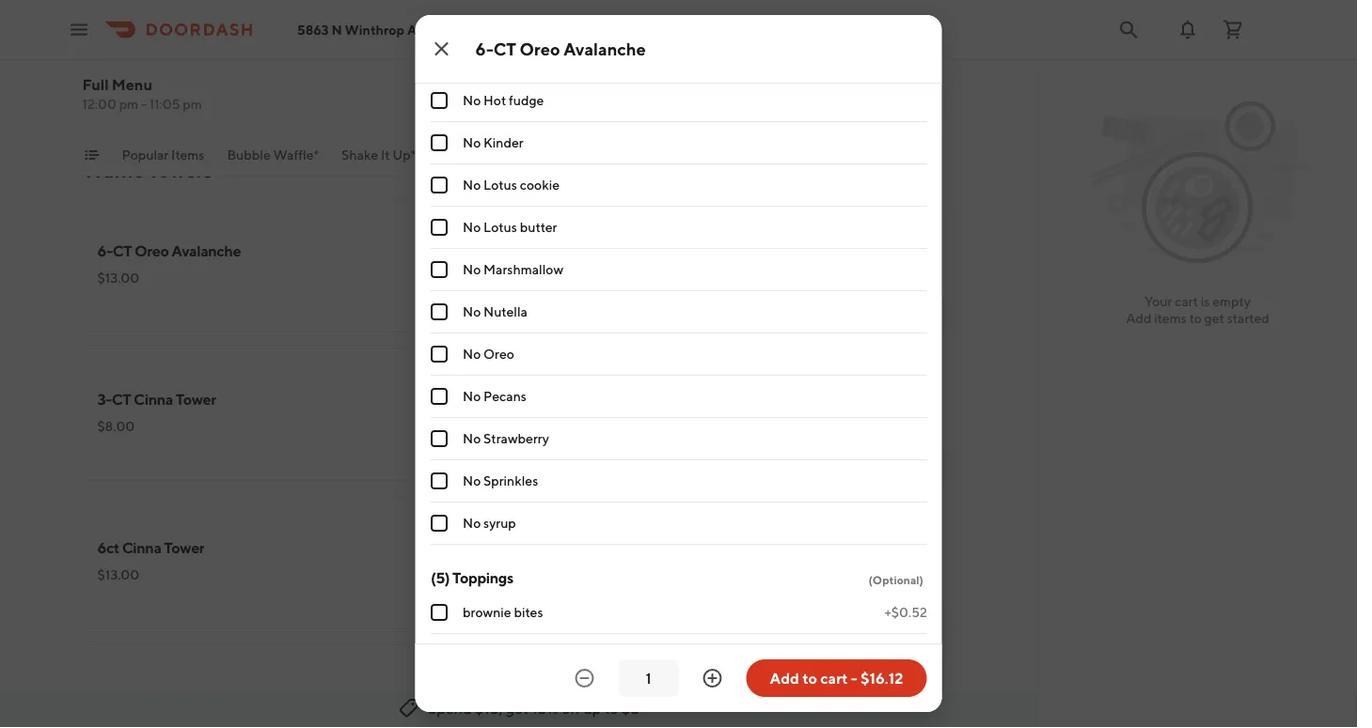 Task type: describe. For each thing, give the bounding box(es) containing it.
popular items
[[122, 147, 204, 163]]

1 vertical spatial tower
[[164, 539, 204, 557]]

off
[[561, 700, 580, 718]]

no marshmallow
[[462, 262, 563, 277]]

6-ct oreo avalanche inside dialog
[[475, 39, 646, 59]]

6- inside dialog
[[475, 39, 493, 59]]

No Nutella checkbox
[[430, 304, 447, 321]]

$8.00 for oreo
[[541, 419, 579, 435]]

bites
[[514, 605, 543, 621]]

sprinkle for 3-ct mount sprinkle
[[181, 688, 236, 706]]

bubble waffle*
[[227, 147, 319, 163]]

0 items, open order cart image
[[1222, 18, 1244, 41]]

pecans
[[483, 389, 526, 404]]

chocolate
[[149, 13, 218, 31]]

sprinkles
[[483, 474, 538, 489]]

cart inside add to cart - $16.12 button
[[820, 670, 848, 688]]

$12.00
[[541, 270, 583, 286]]

brownie
[[462, 605, 511, 621]]

1 pm from the left
[[119, 96, 138, 112]]

$10.00
[[97, 41, 141, 56]]

n
[[332, 22, 342, 37]]

No Hot fudge checkbox
[[430, 92, 447, 109]]

oreo down cracker
[[520, 39, 560, 59]]

No Sprinkles checkbox
[[430, 473, 447, 490]]

hot
[[483, 93, 506, 108]]

1 horizontal spatial towers*
[[480, 147, 526, 163]]

no strawberry
[[462, 431, 549, 447]]

strawberry
[[483, 431, 549, 447]]

0 horizontal spatial waffle towers*
[[82, 158, 220, 182]]

byo for byo 3 ct
[[541, 539, 572, 557]]

bubble waffle* button
[[227, 146, 319, 176]]

(5) toppings
[[430, 570, 513, 587]]

empty
[[1213, 294, 1251, 309]]

0 horizontal spatial waffle
[[82, 158, 144, 182]]

no hot fudge
[[462, 93, 544, 108]]

no for no lotus cookie
[[462, 177, 480, 193]]

increase quantity by 1 image
[[701, 668, 724, 690]]

1 horizontal spatial waffle
[[439, 147, 478, 163]]

oreo inside 'group'
[[483, 347, 514, 362]]

double
[[97, 13, 146, 31]]

- inside full menu 12:00 pm - 11:05 pm
[[141, 96, 147, 112]]

0 horizontal spatial 6-
[[97, 242, 113, 260]]

items
[[171, 147, 204, 163]]

avalanche inside 6-ct oreo avalanche dialog
[[564, 39, 646, 59]]

byo for byo 6 ct
[[541, 242, 572, 260]]

brownie bites
[[462, 605, 543, 621]]

ave
[[407, 22, 431, 37]]

no for no graham cracker
[[462, 8, 480, 24]]

6ct cinna tower
[[97, 539, 204, 557]]

shake it up* button
[[341, 146, 416, 176]]

add button for 3-ct oreo avalanche
[[895, 440, 944, 470]]

bubble
[[227, 147, 271, 163]]

$13.00 for 6-
[[97, 270, 139, 286]]

Item Search search field
[[684, 88, 940, 109]]

sprinkle for 6-ct mount sprinkle
[[626, 688, 680, 706]]

decrease quantity by 1 image
[[573, 668, 596, 690]]

1 vertical spatial 6-ct oreo avalanche
[[97, 242, 241, 260]]

your cart is empty add items to get started
[[1126, 294, 1270, 326]]

no for no heath
[[462, 50, 480, 66]]

$13.00 for 6ct
[[97, 568, 139, 583]]

no syrup
[[462, 516, 516, 531]]

no for no sprinkles
[[462, 474, 480, 489]]

Current quantity is 1 number field
[[630, 669, 667, 689]]

add to cart - $16.12 button
[[746, 660, 927, 698]]

full menu 12:00 pm - 11:05 pm
[[82, 76, 202, 112]]

0 horizontal spatial towers*
[[148, 158, 220, 182]]

11:05
[[149, 96, 180, 112]]

is
[[1201, 294, 1210, 309]]

add inside button
[[770, 670, 800, 688]]

+$0.52
[[884, 605, 927, 621]]

butter
[[519, 220, 557, 235]]

(5)
[[430, 570, 449, 587]]

syrup
[[483, 516, 516, 531]]

items
[[1154, 311, 1187, 326]]

2 vertical spatial 6-
[[541, 688, 556, 706]]

15%
[[532, 700, 558, 718]]

started
[[1227, 311, 1270, 326]]

ct inside dialog
[[493, 39, 516, 59]]

group inside 6-ct oreo avalanche dialog
[[430, 0, 927, 546]]

spend $15, get 15% off up to $5
[[428, 700, 640, 718]]

no lotus cookie
[[462, 177, 559, 193]]

6
[[575, 242, 584, 260]]

5863
[[297, 22, 329, 37]]

no for no strawberry
[[462, 431, 480, 447]]

$5
[[621, 700, 640, 718]]

add button for 6ct cinna tower
[[451, 589, 500, 619]]

heath
[[483, 50, 520, 66]]

$8.00 for cinna
[[97, 419, 135, 435]]

fudge
[[508, 93, 544, 108]]

shake
[[341, 147, 378, 163]]

1 vertical spatial cinna
[[122, 539, 161, 557]]

3
[[575, 539, 583, 557]]

waffle*
[[273, 147, 319, 163]]

add button for double chocolate shake
[[451, 62, 500, 92]]

no sprinkles
[[462, 474, 538, 489]]

lotus for cookie
[[483, 177, 517, 193]]

up
[[583, 700, 601, 718]]

2 pm from the left
[[183, 96, 202, 112]]

your
[[1145, 294, 1172, 309]]

cookie
[[519, 177, 559, 193]]

No syrup checkbox
[[430, 515, 447, 532]]

No Strawberry checkbox
[[430, 431, 447, 448]]



Task type: vqa. For each thing, say whether or not it's contained in the screenshot.
No Marshmallow checkbox
yes



Task type: locate. For each thing, give the bounding box(es) containing it.
no for no syrup
[[462, 516, 480, 531]]

add
[[463, 69, 489, 85], [463, 299, 489, 314], [1126, 311, 1152, 326], [463, 447, 489, 463], [907, 447, 933, 463], [463, 596, 489, 611], [907, 596, 933, 611], [770, 670, 800, 688]]

1 horizontal spatial sprinkle
[[626, 688, 680, 706]]

toppings
[[452, 570, 513, 587]]

0 vertical spatial cinna
[[134, 391, 173, 409]]

(optional)
[[868, 574, 923, 587]]

no graham cracker
[[462, 8, 581, 24]]

0 horizontal spatial 6-ct oreo avalanche
[[97, 242, 241, 260]]

cart
[[1175, 294, 1198, 309], [820, 670, 848, 688]]

lotus left cookie
[[483, 177, 517, 193]]

- left the $16.12
[[851, 670, 858, 688]]

2 byo from the top
[[541, 539, 572, 557]]

1 sprinkle from the left
[[181, 688, 236, 706]]

No Heath checkbox
[[430, 50, 447, 67]]

9 no from the top
[[462, 347, 480, 362]]

3 no from the top
[[462, 93, 480, 108]]

No Lotus butter checkbox
[[430, 219, 447, 236]]

0 vertical spatial lotus
[[483, 177, 517, 193]]

No Pecans checkbox
[[430, 388, 447, 405]]

6-ct oreo avalanche down popular items "button"
[[97, 242, 241, 260]]

add button for 6-ct oreo avalanche
[[451, 292, 500, 322]]

byo left '6'
[[541, 242, 572, 260]]

to inside button
[[803, 670, 817, 688]]

popular
[[122, 147, 169, 163]]

2 horizontal spatial to
[[1189, 311, 1202, 326]]

mount
[[134, 688, 178, 706], [579, 688, 623, 706]]

popular items button
[[122, 146, 204, 176]]

oreo
[[520, 39, 560, 59], [135, 242, 169, 260], [483, 347, 514, 362], [578, 391, 612, 409]]

2 mount from the left
[[579, 688, 623, 706]]

waffle towers* up 'no lotus cookie'
[[439, 147, 526, 163]]

1 horizontal spatial get
[[1204, 311, 1225, 326]]

cart left is
[[1175, 294, 1198, 309]]

1 vertical spatial 6-
[[97, 242, 113, 260]]

byo left 3
[[541, 539, 572, 557]]

group
[[430, 0, 927, 546]]

0 horizontal spatial pm
[[119, 96, 138, 112]]

$8.00 down 3-ct cinna tower
[[97, 419, 135, 435]]

no right no nutella option on the left top of the page
[[462, 304, 480, 320]]

-
[[141, 96, 147, 112], [851, 670, 858, 688]]

add button
[[451, 62, 500, 92], [451, 292, 500, 322], [451, 440, 500, 470], [895, 440, 944, 470], [451, 589, 500, 619], [895, 589, 944, 619]]

no right no sprinkles 'option'
[[462, 474, 480, 489]]

no left the "syrup" at the bottom of page
[[462, 516, 480, 531]]

nutella
[[483, 304, 527, 320]]

1 mount from the left
[[134, 688, 178, 706]]

8 no from the top
[[462, 304, 480, 320]]

2 $8.00 from the left
[[541, 419, 579, 435]]

3- for 3-ct cinna tower
[[97, 391, 112, 409]]

No Lotus cookie checkbox
[[430, 177, 447, 194]]

waffle towers*
[[439, 147, 526, 163], [82, 158, 220, 182]]

6-ct mount sprinkle
[[541, 688, 680, 706]]

1 vertical spatial -
[[851, 670, 858, 688]]

kinder
[[483, 135, 523, 150]]

menu
[[112, 76, 152, 94]]

12 no from the top
[[462, 474, 480, 489]]

1 vertical spatial avalanche
[[171, 242, 241, 260]]

no for no lotus butter
[[462, 220, 480, 235]]

avalanche for $13.00
[[171, 242, 241, 260]]

no left kinder
[[462, 135, 480, 150]]

$16.12
[[861, 670, 903, 688]]

byo 3 ct
[[541, 539, 605, 557]]

oreo down popular items "button"
[[135, 242, 169, 260]]

3- for 3-ct mount sprinkle
[[97, 688, 112, 706]]

2 sprinkle from the left
[[626, 688, 680, 706]]

0 vertical spatial get
[[1204, 311, 1225, 326]]

pm right 11:05
[[183, 96, 202, 112]]

no for no nutella
[[462, 304, 480, 320]]

no nutella
[[462, 304, 527, 320]]

no for no pecans
[[462, 389, 480, 404]]

6ct
[[97, 539, 119, 557]]

no right no oreo option
[[462, 347, 480, 362]]

6-ct oreo avalanche dialog
[[415, 0, 942, 728]]

to for $5
[[604, 700, 618, 718]]

towers* up 'no lotus cookie'
[[480, 147, 526, 163]]

waffle down 12:00
[[82, 158, 144, 182]]

0 horizontal spatial get
[[506, 700, 529, 718]]

avalanche for $8.00
[[615, 391, 684, 409]]

0 horizontal spatial cart
[[820, 670, 848, 688]]

2 vertical spatial avalanche
[[615, 391, 684, 409]]

0 horizontal spatial $8.00
[[97, 419, 135, 435]]

lotus
[[483, 177, 517, 193], [483, 220, 517, 235]]

no for no oreo
[[462, 347, 480, 362]]

0 vertical spatial $13.00
[[97, 270, 139, 286]]

1 horizontal spatial pm
[[183, 96, 202, 112]]

- left 11:05
[[141, 96, 147, 112]]

3-ct mount sprinkle
[[97, 688, 236, 706]]

1 horizontal spatial cart
[[1175, 294, 1198, 309]]

1 lotus from the top
[[483, 177, 517, 193]]

byo 6 ct
[[541, 242, 606, 260]]

get left the 15%
[[506, 700, 529, 718]]

$15,
[[475, 700, 503, 718]]

0 horizontal spatial mount
[[134, 688, 178, 706]]

6-
[[475, 39, 493, 59], [97, 242, 113, 260], [541, 688, 556, 706]]

no for no marshmallow
[[462, 262, 480, 277]]

1 byo from the top
[[541, 242, 572, 260]]

1 horizontal spatial to
[[803, 670, 817, 688]]

cracker
[[534, 8, 581, 24]]

pm down menu
[[119, 96, 138, 112]]

5863 n winthrop ave button
[[297, 22, 446, 37]]

towers* left bubble on the top of page
[[148, 158, 220, 182]]

no right no lotus butter checkbox
[[462, 220, 480, 235]]

no kinder
[[462, 135, 523, 150]]

no for no hot fudge
[[462, 93, 480, 108]]

5863 n winthrop ave
[[297, 22, 431, 37]]

0 vertical spatial tower
[[176, 391, 216, 409]]

5 no from the top
[[462, 177, 480, 193]]

byo
[[541, 242, 572, 260], [541, 539, 572, 557]]

10 no from the top
[[462, 389, 480, 404]]

to down is
[[1189, 311, 1202, 326]]

1 horizontal spatial $8.00
[[541, 419, 579, 435]]

$8.00 down 3-ct oreo avalanche
[[541, 419, 579, 435]]

get
[[1204, 311, 1225, 326], [506, 700, 529, 718]]

0 vertical spatial 6-
[[475, 39, 493, 59]]

lotus left the butter
[[483, 220, 517, 235]]

(5) toppings group
[[430, 568, 927, 728]]

to
[[1189, 311, 1202, 326], [803, 670, 817, 688], [604, 700, 618, 718]]

2 lotus from the top
[[483, 220, 517, 235]]

1 vertical spatial $13.00
[[97, 568, 139, 583]]

No Marshmallow checkbox
[[430, 261, 447, 278]]

0 vertical spatial byo
[[541, 242, 572, 260]]

open menu image
[[68, 18, 90, 41]]

waffle towers* down 11:05
[[82, 158, 220, 182]]

add to cart - $16.12
[[770, 670, 903, 688]]

to inside your cart is empty add items to get started
[[1189, 311, 1202, 326]]

waffle
[[439, 147, 478, 163], [82, 158, 144, 182]]

graham
[[483, 8, 531, 24]]

0 vertical spatial cart
[[1175, 294, 1198, 309]]

1 vertical spatial cart
[[820, 670, 848, 688]]

1 vertical spatial get
[[506, 700, 529, 718]]

6 no from the top
[[462, 220, 480, 235]]

3-ct cinna tower
[[97, 391, 216, 409]]

6-ct oreo avalanche down cracker
[[475, 39, 646, 59]]

0 vertical spatial to
[[1189, 311, 1202, 326]]

1 vertical spatial byo
[[541, 539, 572, 557]]

- inside add to cart - $16.12 button
[[851, 670, 858, 688]]

no right the no lotus cookie checkbox
[[462, 177, 480, 193]]

close 6-ct oreo avalanche image
[[430, 38, 453, 60]]

1 horizontal spatial 6-
[[475, 39, 493, 59]]

no pecans
[[462, 389, 526, 404]]

add inside your cart is empty add items to get started
[[1126, 311, 1152, 326]]

notification bell image
[[1177, 18, 1199, 41]]

3- for 3-ct oreo avalanche
[[541, 391, 556, 409]]

towers*
[[480, 147, 526, 163], [148, 158, 220, 182]]

1 horizontal spatial -
[[851, 670, 858, 688]]

No Kinder checkbox
[[430, 135, 447, 151]]

no right no strawberry option
[[462, 431, 480, 447]]

0 horizontal spatial -
[[141, 96, 147, 112]]

group containing no graham cracker
[[430, 0, 927, 546]]

no right no marshmallow option
[[462, 262, 480, 277]]

cinna
[[134, 391, 173, 409], [122, 539, 161, 557]]

no left heath
[[462, 50, 480, 66]]

No Oreo checkbox
[[430, 346, 447, 363]]

3-ct oreo avalanche
[[541, 391, 684, 409]]

no left hot
[[462, 93, 480, 108]]

get down is
[[1204, 311, 1225, 326]]

marshmallow
[[483, 262, 563, 277]]

add button for 3-ct cinna tower
[[451, 440, 500, 470]]

no right no graham cracker checkbox
[[462, 8, 480, 24]]

2 horizontal spatial 6-
[[541, 688, 556, 706]]

$13.00
[[97, 270, 139, 286], [97, 568, 139, 583]]

to right up
[[604, 700, 618, 718]]

cart inside your cart is empty add items to get started
[[1175, 294, 1198, 309]]

0 vertical spatial avalanche
[[564, 39, 646, 59]]

0 horizontal spatial sprinkle
[[181, 688, 236, 706]]

0 horizontal spatial to
[[604, 700, 618, 718]]

cart left the $16.12
[[820, 670, 848, 688]]

$8.00
[[97, 419, 135, 435], [541, 419, 579, 435]]

1 horizontal spatial 6-ct oreo avalanche
[[475, 39, 646, 59]]

up*
[[393, 147, 416, 163]]

oreo right the pecans
[[578, 391, 612, 409]]

lotus for butter
[[483, 220, 517, 235]]

avalanche
[[564, 39, 646, 59], [171, 242, 241, 260], [615, 391, 684, 409]]

2 vertical spatial to
[[604, 700, 618, 718]]

0 vertical spatial -
[[141, 96, 147, 112]]

1 vertical spatial to
[[803, 670, 817, 688]]

no for no kinder
[[462, 135, 480, 150]]

1 vertical spatial lotus
[[483, 220, 517, 235]]

3-
[[97, 391, 112, 409], [541, 391, 556, 409], [97, 688, 112, 706]]

no lotus butter
[[462, 220, 557, 235]]

winthrop
[[345, 22, 404, 37]]

get inside your cart is empty add items to get started
[[1204, 311, 1225, 326]]

2 $13.00 from the top
[[97, 568, 139, 583]]

none checkbox inside (5) toppings 'group'
[[430, 605, 447, 622]]

shake it up*
[[341, 147, 416, 163]]

None checkbox
[[430, 605, 447, 622]]

1 horizontal spatial mount
[[579, 688, 623, 706]]

7 no from the top
[[462, 262, 480, 277]]

waffle up the no lotus cookie checkbox
[[439, 147, 478, 163]]

12:00
[[82, 96, 117, 112]]

sprinkle
[[181, 688, 236, 706], [626, 688, 680, 706]]

11 no from the top
[[462, 431, 480, 447]]

1 $13.00 from the top
[[97, 270, 139, 286]]

1 $8.00 from the left
[[97, 419, 135, 435]]

No Graham Cracker checkbox
[[430, 8, 447, 24]]

mount for 3-
[[134, 688, 178, 706]]

mount for 6-
[[579, 688, 623, 706]]

1 horizontal spatial waffle towers*
[[439, 147, 526, 163]]

tower
[[176, 391, 216, 409], [164, 539, 204, 557]]

oreo down no nutella
[[483, 347, 514, 362]]

13 no from the top
[[462, 516, 480, 531]]

0 vertical spatial 6-ct oreo avalanche
[[475, 39, 646, 59]]

no oreo
[[462, 347, 514, 362]]

full
[[82, 76, 109, 94]]

double chocolate shake
[[97, 13, 259, 31]]

it
[[381, 147, 390, 163]]

to left the $16.12
[[803, 670, 817, 688]]

2 no from the top
[[462, 50, 480, 66]]

no heath
[[462, 50, 520, 66]]

to for get
[[1189, 311, 1202, 326]]

no right no pecans option in the left of the page
[[462, 389, 480, 404]]

spend
[[428, 700, 472, 718]]

4 no from the top
[[462, 135, 480, 150]]

shake
[[220, 13, 259, 31]]

1 no from the top
[[462, 8, 480, 24]]



